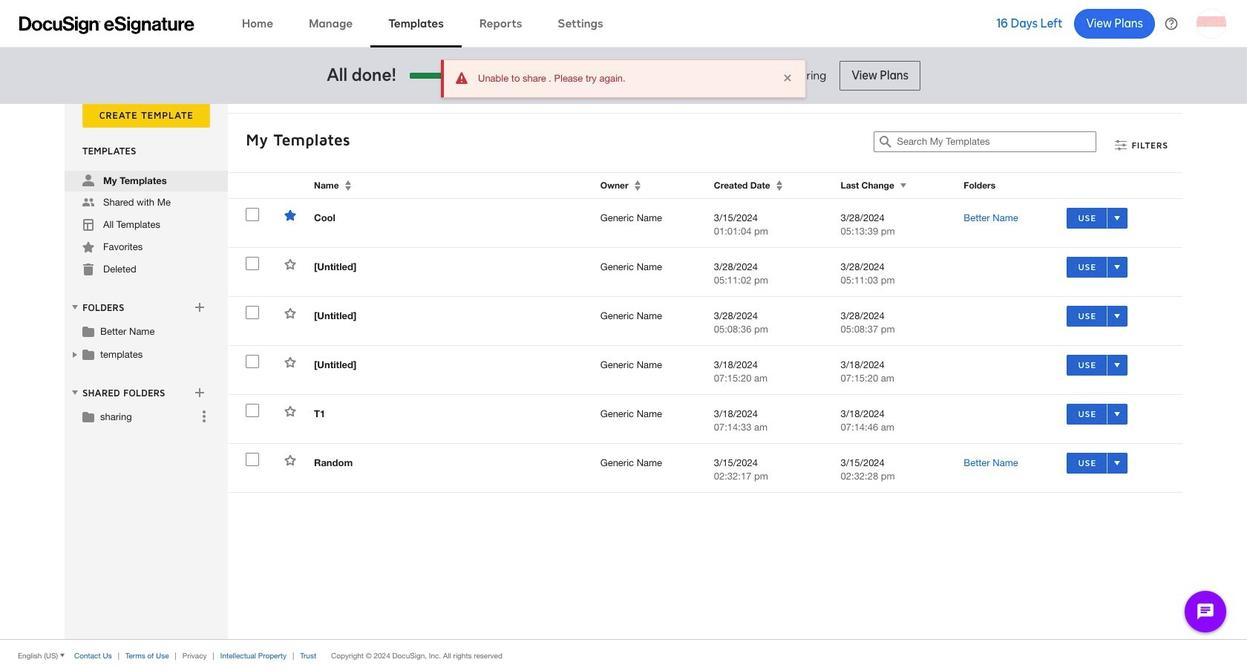 Task type: vqa. For each thing, say whether or not it's contained in the screenshot.
OPTION GROUP
no



Task type: locate. For each thing, give the bounding box(es) containing it.
1 folder image from the top
[[82, 348, 94, 360]]

add t1 to favorites image
[[284, 406, 296, 417]]

add [untitled] to favorites image down add [untitled] to favorites image
[[284, 307, 296, 319]]

1 vertical spatial add [untitled] to favorites image
[[284, 356, 296, 368]]

more info region
[[0, 639, 1248, 671]]

add [untitled] to favorites image up add t1 to favorites icon
[[284, 356, 296, 368]]

add [untitled] to favorites image
[[284, 258, 296, 270]]

your uploaded profile image image
[[1197, 9, 1227, 38]]

1 add [untitled] to favorites image from the top
[[284, 307, 296, 319]]

1 vertical spatial folder image
[[82, 411, 94, 423]]

docusign esignature image
[[19, 16, 195, 34]]

2 add [untitled] to favorites image from the top
[[284, 356, 296, 368]]

user image
[[82, 175, 94, 186]]

view shared folders image
[[69, 387, 81, 399]]

add [untitled] to favorites image
[[284, 307, 296, 319], [284, 356, 296, 368]]

0 vertical spatial folder image
[[82, 348, 94, 360]]

0 vertical spatial add [untitled] to favorites image
[[284, 307, 296, 319]]

shared image
[[82, 197, 94, 209]]

star filled image
[[82, 241, 94, 253]]

Search My Templates text field
[[898, 132, 1097, 152]]

folder image
[[82, 325, 94, 337]]

folder image
[[82, 348, 94, 360], [82, 411, 94, 423]]

status
[[478, 72, 772, 85]]

trash image
[[82, 264, 94, 276]]



Task type: describe. For each thing, give the bounding box(es) containing it.
remove cool from favorites image
[[284, 209, 296, 221]]

2 folder image from the top
[[82, 411, 94, 423]]

templates image
[[82, 219, 94, 231]]

view folders image
[[69, 301, 81, 313]]

secondary navigation region
[[65, 102, 1187, 639]]

add random to favorites image
[[284, 455, 296, 466]]



